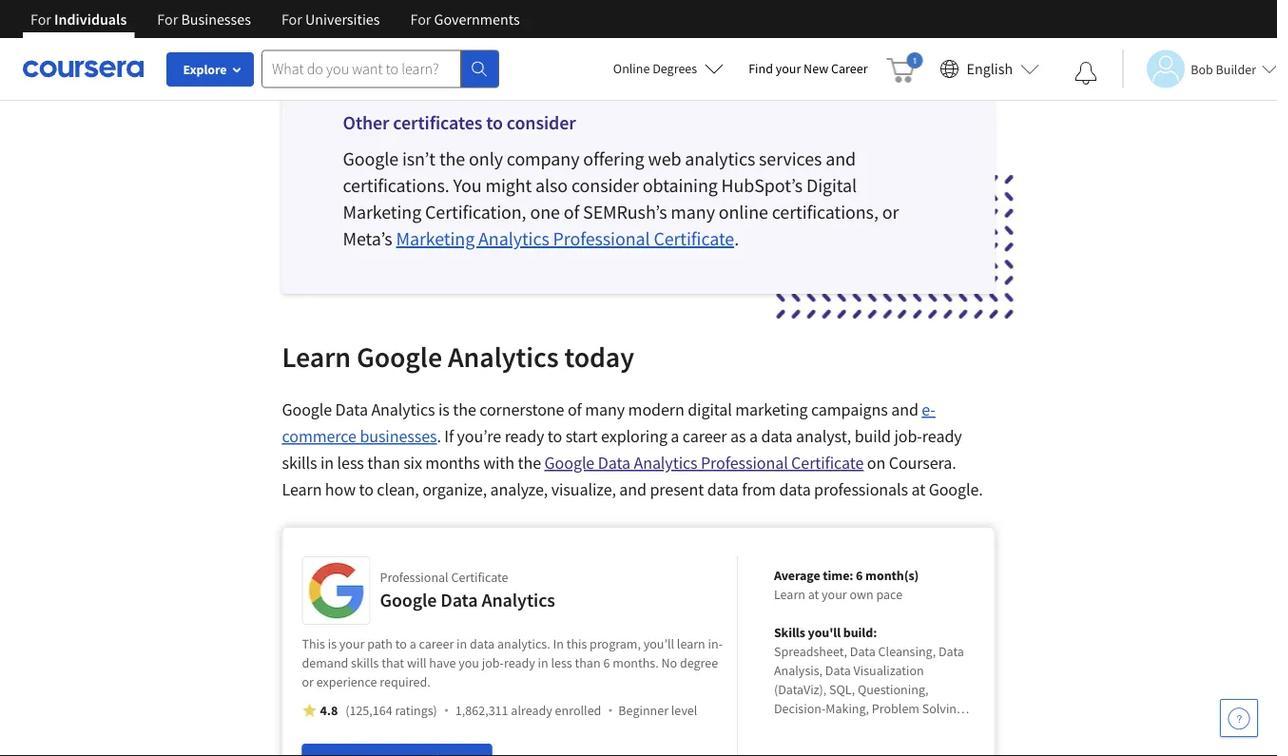 Task type: describe. For each thing, give the bounding box(es) containing it.
experience
[[316, 673, 377, 690]]

marketing analytics professional certificate link
[[396, 227, 734, 251]]

for governments
[[410, 10, 520, 29]]

program,
[[590, 635, 641, 652]]

of inside google isn't the only company offering web analytics services and certifications. you might also consider obtaining hubspot's digital marketing certification, one of semrush's many online certifications, or meta's
[[564, 200, 579, 224]]

analytics inside professional certificate google data analytics
[[482, 588, 555, 612]]

average
[[774, 567, 820, 584]]

0 horizontal spatial professional
[[553, 227, 650, 251]]

ready down cornerstone
[[505, 426, 544, 447]]

build
[[855, 426, 891, 447]]

1 horizontal spatial certificate
[[791, 452, 864, 474]]

data inside . if you're ready to start exploring a career as a data analyst, build job-ready skills in less than six months with the
[[761, 426, 793, 447]]

to left list
[[404, 8, 418, 29]]

find
[[749, 60, 773, 77]]

skills inside this is your path to a career in data analytics. in this program, you'll learn in- demand skills that will have you job-ready in less than 6 months. no degree or experience required.
[[351, 654, 379, 671]]

learn google analytics today
[[282, 339, 634, 374]]

also
[[536, 174, 568, 197]]

analyst,
[[796, 426, 851, 447]]

and for google.
[[619, 479, 647, 500]]

for for businesses
[[157, 10, 178, 29]]

present
[[650, 479, 704, 500]]

to for career
[[395, 635, 407, 652]]

data right from at bottom right
[[779, 479, 811, 500]]

obtaining
[[643, 174, 718, 197]]

career inside this is your path to a career in data analytics. in this program, you'll learn in- demand skills that will have you job-ready in less than 6 months. no degree or experience required.
[[419, 635, 454, 652]]

in
[[553, 635, 564, 652]]

beginner
[[619, 702, 669, 719]]

learn
[[677, 635, 705, 652]]

google isn't the only company offering web analytics services and certifications. you might also consider obtaining hubspot's digital marketing certification, one of semrush's many online certifications, or meta's
[[343, 147, 899, 251]]

only
[[469, 147, 503, 171]]

show notifications image
[[1075, 62, 1098, 85]]

new
[[804, 60, 829, 77]]

google for google isn't the only company offering web analytics services and certifications. you might also consider obtaining hubspot's digital marketing certification, one of semrush's many online certifications, or meta's
[[343, 147, 399, 171]]

if
[[444, 426, 454, 447]]

services
[[759, 147, 822, 171]]

(125,164
[[345, 702, 392, 719]]

in inside . if you're ready to start exploring a career as a data analyst, build job-ready skills in less than six months with the
[[321, 452, 334, 474]]

shopping cart: 1 item image
[[887, 52, 923, 83]]

0 vertical spatial consider
[[507, 111, 576, 135]]

learn inside average time: 6 month(s) learn at your own pace
[[774, 586, 805, 603]]

career
[[831, 60, 868, 77]]

banner navigation
[[15, 0, 535, 38]]

average time: 6 month(s) learn at your own pace
[[774, 567, 919, 603]]

more:
[[322, 8, 365, 29]]

ready inside this is your path to a career in data analytics. in this program, you'll learn in- demand skills that will have you job-ready in less than 6 months. no degree or experience required.
[[504, 654, 535, 671]]

google image
[[308, 562, 365, 619]]

for for governments
[[410, 10, 431, 29]]

1 vertical spatial marketing
[[396, 227, 475, 251]]

4.8
[[320, 702, 338, 719]]

for for individuals
[[30, 10, 51, 29]]

pace
[[876, 586, 903, 603]]

google up "businesses"
[[357, 339, 442, 374]]

how
[[368, 8, 401, 29]]

google data analytics professional certificate link
[[545, 452, 864, 474]]

analytics down one
[[478, 227, 549, 251]]

data for google data analytics professional certificate
[[598, 452, 631, 474]]

marketing
[[735, 399, 808, 420]]

to for exploring
[[548, 426, 562, 447]]

to up "only" in the top left of the page
[[486, 111, 503, 135]]

professional
[[380, 569, 449, 586]]

certifications,
[[772, 200, 879, 224]]

with
[[483, 452, 515, 474]]

you'll
[[644, 635, 674, 652]]

start
[[566, 426, 598, 447]]

beginner level
[[619, 702, 697, 719]]

guide
[[668, 8, 710, 29]]

. inside . if you're ready to start exploring a career as a data analyst, build job-ready skills in less than six months with the
[[437, 426, 441, 447]]

explore
[[183, 61, 227, 78]]

professionals
[[814, 479, 908, 500]]

data inside this is your path to a career in data analytics. in this program, you'll learn in- demand skills that will have you job-ready in less than 6 months. no degree or experience required.
[[470, 635, 495, 652]]

that
[[382, 654, 404, 671]]

digital
[[688, 399, 732, 420]]

bob builder
[[1191, 60, 1256, 78]]

job- inside . if you're ready to start exploring a career as a data analyst, build job-ready skills in less than six months with the
[[894, 426, 922, 447]]

at inside average time: 6 month(s) learn at your own pace
[[808, 586, 819, 603]]

e-
[[922, 399, 936, 420]]

1 horizontal spatial your
[[776, 60, 801, 77]]

4.8 (125,164 ratings)
[[320, 702, 437, 719]]

at inside on coursera. learn how to clean, organize, analyze, visualize, and present data from data professionals at google.
[[912, 479, 926, 500]]

today
[[564, 339, 634, 374]]

time:
[[823, 567, 853, 584]]

read more: how to list certifications on your resume: guide + examples
[[282, 8, 792, 29]]

career inside . if you're ready to start exploring a career as a data analyst, build job-ready skills in less than six months with the
[[683, 426, 727, 447]]

company
[[507, 147, 580, 171]]

the inside . if you're ready to start exploring a career as a data analyst, build job-ready skills in less than six months with the
[[518, 452, 541, 474]]

or inside google isn't the only company offering web analytics services and certifications. you might also consider obtaining hubspot's digital marketing certification, one of semrush's many online certifications, or meta's
[[882, 200, 899, 224]]

modern
[[628, 399, 684, 420]]

6 inside average time: 6 month(s) learn at your own pace
[[856, 567, 863, 584]]

0 vertical spatial is
[[438, 399, 450, 420]]

0 vertical spatial certificate
[[654, 227, 734, 251]]

required.
[[380, 673, 431, 690]]

+
[[713, 8, 721, 29]]

how
[[325, 479, 356, 500]]

explore button
[[166, 52, 254, 87]]

1,862,311
[[455, 702, 508, 719]]

will
[[407, 654, 427, 671]]

online
[[613, 60, 650, 77]]

governments
[[434, 10, 520, 29]]

coursera image
[[23, 53, 144, 84]]

0 vertical spatial learn
[[282, 339, 351, 374]]

have
[[429, 654, 456, 671]]

google.
[[929, 479, 983, 500]]

skills
[[774, 624, 805, 641]]

google data analytics professional certificate
[[545, 452, 864, 474]]

less inside this is your path to a career in data analytics. in this program, you'll learn in- demand skills that will have you job-ready in less than 6 months. no degree or experience required.
[[551, 654, 572, 671]]

in-
[[708, 635, 723, 652]]

for for universities
[[281, 10, 302, 29]]

certificates
[[393, 111, 482, 135]]

google data analytics is the cornerstone of many modern digital marketing campaigns and
[[282, 399, 922, 420]]

your
[[569, 8, 601, 29]]

digital
[[806, 174, 857, 197]]

other certificates to consider
[[343, 111, 580, 135]]

from
[[742, 479, 776, 500]]

or inside this is your path to a career in data analytics. in this program, you'll learn in- demand skills that will have you job-ready in less than 6 months. no degree or experience required.
[[302, 673, 314, 690]]

find your new career link
[[739, 57, 877, 81]]

2 horizontal spatial in
[[538, 654, 548, 671]]



Task type: vqa. For each thing, say whether or not it's contained in the screenshot.
months
yes



Task type: locate. For each thing, give the bounding box(es) containing it.
your left path
[[339, 635, 365, 652]]

professional
[[553, 227, 650, 251], [701, 452, 788, 474]]

clean,
[[377, 479, 419, 500]]

1 vertical spatial the
[[453, 399, 476, 420]]

professional certificate google data analytics
[[380, 569, 555, 612]]

2 horizontal spatial your
[[822, 586, 847, 603]]

1 vertical spatial consider
[[572, 174, 639, 197]]

job- inside this is your path to a career in data analytics. in this program, you'll learn in- demand skills that will have you job-ready in less than 6 months. no degree or experience required.
[[482, 654, 504, 671]]

1 vertical spatial in
[[457, 635, 467, 652]]

0 vertical spatial of
[[564, 200, 579, 224]]

0 horizontal spatial 6
[[603, 654, 610, 671]]

google down other
[[343, 147, 399, 171]]

you're
[[457, 426, 501, 447]]

1 horizontal spatial professional
[[701, 452, 788, 474]]

marketing down certifications.
[[343, 200, 421, 224]]

or
[[882, 200, 899, 224], [302, 673, 314, 690]]

career up the have
[[419, 635, 454, 652]]

to up that
[[395, 635, 407, 652]]

as
[[730, 426, 746, 447]]

certifications
[[450, 8, 544, 29]]

hubspot's
[[721, 174, 803, 197]]

and
[[826, 147, 856, 171], [891, 399, 919, 420], [619, 479, 647, 500]]

to inside . if you're ready to start exploring a career as a data analyst, build job-ready skills in less than six months with the
[[548, 426, 562, 447]]

data down the certificate
[[441, 588, 478, 612]]

bob
[[1191, 60, 1213, 78]]

data inside professional certificate google data analytics
[[441, 588, 478, 612]]

data for google data analytics is the cornerstone of many modern digital marketing campaigns and
[[335, 399, 368, 420]]

builder
[[1216, 60, 1256, 78]]

own
[[850, 586, 874, 603]]

this is your path to a career in data analytics. in this program, you'll learn in- demand skills that will have you job-ready in less than 6 months. no degree or experience required.
[[302, 635, 723, 690]]

analytics up cornerstone
[[448, 339, 559, 374]]

2 vertical spatial in
[[538, 654, 548, 671]]

data down google data analytics professional certificate
[[707, 479, 739, 500]]

on down build
[[867, 452, 886, 474]]

to inside on coursera. learn how to clean, organize, analyze, visualize, and present data from data professionals at google.
[[359, 479, 374, 500]]

data down exploring
[[598, 452, 631, 474]]

google for google data analytics professional certificate
[[545, 452, 595, 474]]

0 horizontal spatial or
[[302, 673, 314, 690]]

2 vertical spatial learn
[[774, 586, 805, 603]]

certificate
[[451, 569, 508, 586]]

offering
[[583, 147, 644, 171]]

this
[[302, 635, 325, 652]]

google inside professional certificate google data analytics
[[380, 588, 437, 612]]

skills down path
[[351, 654, 379, 671]]

online degrees
[[613, 60, 697, 77]]

1 horizontal spatial career
[[683, 426, 727, 447]]

of right one
[[564, 200, 579, 224]]

2 vertical spatial data
[[441, 588, 478, 612]]

career up google data analytics professional certificate
[[683, 426, 727, 447]]

skills down commerce
[[282, 452, 317, 474]]

many
[[671, 200, 715, 224], [585, 399, 625, 420]]

analytics up "businesses"
[[371, 399, 435, 420]]

to inside this is your path to a career in data analytics. in this program, you'll learn in- demand skills that will have you job-ready in less than 6 months. no degree or experience required.
[[395, 635, 407, 652]]

is
[[438, 399, 450, 420], [328, 635, 337, 652]]

for left individuals
[[30, 10, 51, 29]]

0 vertical spatial .
[[734, 227, 739, 251]]

than inside . if you're ready to start exploring a career as a data analyst, build job-ready skills in less than six months with the
[[367, 452, 400, 474]]

on inside on coursera. learn how to clean, organize, analyze, visualize, and present data from data professionals at google.
[[867, 452, 886, 474]]

0 horizontal spatial at
[[808, 586, 819, 603]]

analytics up analytics. at the left bottom of page
[[482, 588, 555, 612]]

degrees
[[653, 60, 697, 77]]

cornerstone
[[480, 399, 564, 420]]

a inside this is your path to a career in data analytics. in this program, you'll learn in- demand skills that will have you job-ready in less than 6 months. no degree or experience required.
[[410, 635, 416, 652]]

and left e-
[[891, 399, 919, 420]]

e- commerce businesses link
[[282, 399, 936, 447]]

your inside average time: 6 month(s) learn at your own pace
[[822, 586, 847, 603]]

1 vertical spatial career
[[419, 635, 454, 652]]

0 horizontal spatial than
[[367, 452, 400, 474]]

0 horizontal spatial is
[[328, 635, 337, 652]]

or right certifications,
[[882, 200, 899, 224]]

. down online
[[734, 227, 739, 251]]

learn up commerce
[[282, 339, 351, 374]]

2 vertical spatial your
[[339, 635, 365, 652]]

consider up company
[[507, 111, 576, 135]]

you'll
[[808, 624, 841, 641]]

businesses
[[360, 426, 437, 447]]

than inside this is your path to a career in data analytics. in this program, you'll learn in- demand skills that will have you job-ready in less than 6 months. no degree or experience required.
[[575, 654, 601, 671]]

less up how
[[337, 452, 364, 474]]

coursera.
[[889, 452, 956, 474]]

this
[[567, 635, 587, 652]]

to for organize,
[[359, 479, 374, 500]]

1 vertical spatial professional
[[701, 452, 788, 474]]

0 horizontal spatial data
[[335, 399, 368, 420]]

6 up the own
[[856, 567, 863, 584]]

1 horizontal spatial less
[[551, 654, 572, 671]]

0 horizontal spatial in
[[321, 452, 334, 474]]

0 vertical spatial less
[[337, 452, 364, 474]]

career
[[683, 426, 727, 447], [419, 635, 454, 652]]

1 vertical spatial of
[[568, 399, 582, 420]]

for left businesses
[[157, 10, 178, 29]]

1 horizontal spatial data
[[441, 588, 478, 612]]

web
[[648, 147, 681, 171]]

analytics for google data analytics professional certificate
[[634, 452, 698, 474]]

1 horizontal spatial than
[[575, 654, 601, 671]]

0 vertical spatial professional
[[553, 227, 650, 251]]

. left if
[[437, 426, 441, 447]]

skills
[[282, 452, 317, 474], [351, 654, 379, 671]]

help center image
[[1228, 707, 1251, 729]]

analytics
[[478, 227, 549, 251], [448, 339, 559, 374], [371, 399, 435, 420], [634, 452, 698, 474], [482, 588, 555, 612]]

1 vertical spatial or
[[302, 673, 314, 690]]

0 vertical spatial the
[[439, 147, 465, 171]]

and inside google isn't the only company offering web analytics services and certifications. you might also consider obtaining hubspot's digital marketing certification, one of semrush's many online certifications, or meta's
[[826, 147, 856, 171]]

None search field
[[262, 50, 499, 88]]

1 for from the left
[[30, 10, 51, 29]]

data up commerce
[[335, 399, 368, 420]]

meta's
[[343, 227, 392, 251]]

your inside this is your path to a career in data analytics. in this program, you'll learn in- demand skills that will have you job-ready in less than 6 months. no degree or experience required.
[[339, 635, 365, 652]]

businesses
[[181, 10, 251, 29]]

job- right the you
[[482, 654, 504, 671]]

many up start
[[585, 399, 625, 420]]

data up the you
[[470, 635, 495, 652]]

six
[[403, 452, 422, 474]]

semrush's
[[583, 200, 667, 224]]

analytics.
[[497, 635, 550, 652]]

0 horizontal spatial .
[[437, 426, 441, 447]]

0 vertical spatial and
[[826, 147, 856, 171]]

you
[[459, 654, 479, 671]]

google inside google isn't the only company offering web analytics services and certifications. you might also consider obtaining hubspot's digital marketing certification, one of semrush's many online certifications, or meta's
[[343, 147, 399, 171]]

What do you want to learn? text field
[[262, 50, 461, 88]]

list
[[422, 8, 447, 29]]

of up start
[[568, 399, 582, 420]]

online
[[719, 200, 768, 224]]

less down the in
[[551, 654, 572, 671]]

english button
[[933, 38, 1047, 100]]

other
[[343, 111, 389, 135]]

. if you're ready to start exploring a career as a data analyst, build job-ready skills in less than six months with the
[[282, 426, 962, 474]]

campaigns
[[811, 399, 888, 420]]

demand
[[302, 654, 348, 671]]

1 vertical spatial your
[[822, 586, 847, 603]]

google for google data analytics is the cornerstone of many modern digital marketing campaigns and
[[282, 399, 332, 420]]

ready down analytics. at the left bottom of page
[[504, 654, 535, 671]]

0 horizontal spatial skills
[[282, 452, 317, 474]]

2 horizontal spatial data
[[598, 452, 631, 474]]

1 horizontal spatial on
[[867, 452, 886, 474]]

than down this
[[575, 654, 601, 671]]

to right how
[[359, 479, 374, 500]]

in down analytics. at the left bottom of page
[[538, 654, 548, 671]]

e- commerce businesses
[[282, 399, 936, 447]]

many down obtaining
[[671, 200, 715, 224]]

than
[[367, 452, 400, 474], [575, 654, 601, 671]]

certificate down obtaining
[[654, 227, 734, 251]]

and inside on coursera. learn how to clean, organize, analyze, visualize, and present data from data professionals at google.
[[619, 479, 647, 500]]

0 vertical spatial marketing
[[343, 200, 421, 224]]

1 vertical spatial .
[[437, 426, 441, 447]]

ready down e-
[[922, 426, 962, 447]]

0 vertical spatial career
[[683, 426, 727, 447]]

4 for from the left
[[410, 10, 431, 29]]

0 vertical spatial in
[[321, 452, 334, 474]]

than left six
[[367, 452, 400, 474]]

on
[[547, 8, 566, 29], [867, 452, 886, 474]]

is inside this is your path to a career in data analytics. in this program, you'll learn in- demand skills that will have you job-ready in less than 6 months. no degree or experience required.
[[328, 635, 337, 652]]

1 horizontal spatial and
[[826, 147, 856, 171]]

1 vertical spatial certificate
[[791, 452, 864, 474]]

organize,
[[422, 479, 487, 500]]

job- up 'coursera.'
[[894, 426, 922, 447]]

0 horizontal spatial a
[[410, 635, 416, 652]]

1 vertical spatial at
[[808, 586, 819, 603]]

to left start
[[548, 426, 562, 447]]

1 horizontal spatial .
[[734, 227, 739, 251]]

for right how
[[410, 10, 431, 29]]

1 vertical spatial on
[[867, 452, 886, 474]]

0 vertical spatial job-
[[894, 426, 922, 447]]

in up the you
[[457, 635, 467, 652]]

the up you
[[439, 147, 465, 171]]

0 horizontal spatial less
[[337, 452, 364, 474]]

the up the analyze,
[[518, 452, 541, 474]]

0 vertical spatial or
[[882, 200, 899, 224]]

google up commerce
[[282, 399, 332, 420]]

0 vertical spatial at
[[912, 479, 926, 500]]

0 horizontal spatial your
[[339, 635, 365, 652]]

analytics for google data analytics is the cornerstone of many modern digital marketing campaigns and
[[371, 399, 435, 420]]

0 vertical spatial skills
[[282, 452, 317, 474]]

a down modern
[[671, 426, 679, 447]]

and for hubspot's
[[826, 147, 856, 171]]

consider down offering
[[572, 174, 639, 197]]

1 horizontal spatial skills
[[351, 654, 379, 671]]

learn inside on coursera. learn how to clean, organize, analyze, visualize, and present data from data professionals at google.
[[282, 479, 322, 500]]

how to list certifications on your resume: guide + examples link
[[368, 8, 792, 29]]

and up digital
[[826, 147, 856, 171]]

the inside google isn't the only company offering web analytics services and certifications. you might also consider obtaining hubspot's digital marketing certification, one of semrush's many online certifications, or meta's
[[439, 147, 465, 171]]

your down time:
[[822, 586, 847, 603]]

marketing down certification,
[[396, 227, 475, 251]]

1 vertical spatial less
[[551, 654, 572, 671]]

1 vertical spatial data
[[598, 452, 631, 474]]

0 vertical spatial 6
[[856, 567, 863, 584]]

analytics
[[685, 147, 755, 171]]

1 horizontal spatial is
[[438, 399, 450, 420]]

a
[[671, 426, 679, 447], [749, 426, 758, 447], [410, 635, 416, 652]]

online degrees button
[[598, 48, 739, 89]]

analytics up present
[[634, 452, 698, 474]]

0 horizontal spatial job-
[[482, 654, 504, 671]]

1 vertical spatial and
[[891, 399, 919, 420]]

.
[[734, 227, 739, 251], [437, 426, 441, 447]]

1 horizontal spatial at
[[912, 479, 926, 500]]

at down 'coursera.'
[[912, 479, 926, 500]]

in down commerce
[[321, 452, 334, 474]]

certification,
[[425, 200, 526, 224]]

in
[[321, 452, 334, 474], [457, 635, 467, 652], [538, 654, 548, 671]]

2 horizontal spatial and
[[891, 399, 919, 420]]

1 vertical spatial is
[[328, 635, 337, 652]]

at down average
[[808, 586, 819, 603]]

1 vertical spatial learn
[[282, 479, 322, 500]]

1 vertical spatial job-
[[482, 654, 504, 671]]

for individuals
[[30, 10, 127, 29]]

for left universities
[[281, 10, 302, 29]]

one
[[530, 200, 560, 224]]

certifications.
[[343, 174, 449, 197]]

on left your
[[547, 8, 566, 29]]

1 horizontal spatial many
[[671, 200, 715, 224]]

your
[[776, 60, 801, 77], [822, 586, 847, 603], [339, 635, 365, 652]]

google down professional
[[380, 588, 437, 612]]

consider
[[507, 111, 576, 135], [572, 174, 639, 197]]

your right 'find'
[[776, 60, 801, 77]]

for businesses
[[157, 10, 251, 29]]

skills you'll build:
[[774, 624, 877, 641]]

a right as
[[749, 426, 758, 447]]

0 vertical spatial many
[[671, 200, 715, 224]]

months
[[425, 452, 480, 474]]

or down the demand at left
[[302, 673, 314, 690]]

1 vertical spatial than
[[575, 654, 601, 671]]

data
[[761, 426, 793, 447], [707, 479, 739, 500], [779, 479, 811, 500], [470, 635, 495, 652]]

0 vertical spatial your
[[776, 60, 801, 77]]

2 vertical spatial the
[[518, 452, 541, 474]]

google
[[343, 147, 399, 171], [357, 339, 442, 374], [282, 399, 332, 420], [545, 452, 595, 474], [380, 588, 437, 612]]

6 down program,
[[603, 654, 610, 671]]

3 for from the left
[[281, 10, 302, 29]]

analyze,
[[490, 479, 548, 500]]

1 vertical spatial skills
[[351, 654, 379, 671]]

0 horizontal spatial and
[[619, 479, 647, 500]]

isn't
[[402, 147, 436, 171]]

ready
[[505, 426, 544, 447], [922, 426, 962, 447], [504, 654, 535, 671]]

path
[[367, 635, 393, 652]]

is right this
[[328, 635, 337, 652]]

to
[[404, 8, 418, 29], [486, 111, 503, 135], [548, 426, 562, 447], [359, 479, 374, 500], [395, 635, 407, 652]]

0 vertical spatial than
[[367, 452, 400, 474]]

marketing analytics professional certificate .
[[396, 227, 739, 251]]

0 horizontal spatial on
[[547, 8, 566, 29]]

ratings)
[[395, 702, 437, 719]]

the
[[439, 147, 465, 171], [453, 399, 476, 420], [518, 452, 541, 474]]

month(s)
[[866, 567, 919, 584]]

google down start
[[545, 452, 595, 474]]

and down . if you're ready to start exploring a career as a data analyst, build job-ready skills in less than six months with the
[[619, 479, 647, 500]]

2 for from the left
[[157, 10, 178, 29]]

professional down semrush's
[[553, 227, 650, 251]]

analytics for learn google analytics today
[[448, 339, 559, 374]]

commerce
[[282, 426, 357, 447]]

1 vertical spatial many
[[585, 399, 625, 420]]

0 horizontal spatial career
[[419, 635, 454, 652]]

professional down as
[[701, 452, 788, 474]]

learn down average
[[774, 586, 805, 603]]

data down marketing
[[761, 426, 793, 447]]

the up you're
[[453, 399, 476, 420]]

skills inside . if you're ready to start exploring a career as a data analyst, build job-ready skills in less than six months with the
[[282, 452, 317, 474]]

for
[[30, 10, 51, 29], [157, 10, 178, 29], [281, 10, 302, 29], [410, 10, 431, 29]]

a up will on the bottom left
[[410, 635, 416, 652]]

1 horizontal spatial job-
[[894, 426, 922, 447]]

1 vertical spatial 6
[[603, 654, 610, 671]]

certificate down analyst,
[[791, 452, 864, 474]]

individuals
[[54, 10, 127, 29]]

consider inside google isn't the only company offering web analytics services and certifications. you might also consider obtaining hubspot's digital marketing certification, one of semrush's many online certifications, or meta's
[[572, 174, 639, 197]]

0 vertical spatial data
[[335, 399, 368, 420]]

is up if
[[438, 399, 450, 420]]

english
[[967, 59, 1013, 78]]

level
[[671, 702, 697, 719]]

build:
[[843, 624, 877, 641]]

learn
[[282, 339, 351, 374], [282, 479, 322, 500], [774, 586, 805, 603]]

1 horizontal spatial or
[[882, 200, 899, 224]]

examples
[[725, 8, 792, 29]]

2 vertical spatial and
[[619, 479, 647, 500]]

0 horizontal spatial certificate
[[654, 227, 734, 251]]

learn left how
[[282, 479, 322, 500]]

1 horizontal spatial 6
[[856, 567, 863, 584]]

many inside google isn't the only company offering web analytics services and certifications. you might also consider obtaining hubspot's digital marketing certification, one of semrush's many online certifications, or meta's
[[671, 200, 715, 224]]

0 vertical spatial on
[[547, 8, 566, 29]]

6 inside this is your path to a career in data analytics. in this program, you'll learn in- demand skills that will have you job-ready in less than 6 months. no degree or experience required.
[[603, 654, 610, 671]]

2 horizontal spatial a
[[749, 426, 758, 447]]

1 horizontal spatial in
[[457, 635, 467, 652]]

marketing inside google isn't the only company offering web analytics services and certifications. you might also consider obtaining hubspot's digital marketing certification, one of semrush's many online certifications, or meta's
[[343, 200, 421, 224]]

1 horizontal spatial a
[[671, 426, 679, 447]]

less inside . if you're ready to start exploring a career as a data analyst, build job-ready skills in less than six months with the
[[337, 452, 364, 474]]

0 horizontal spatial many
[[585, 399, 625, 420]]



